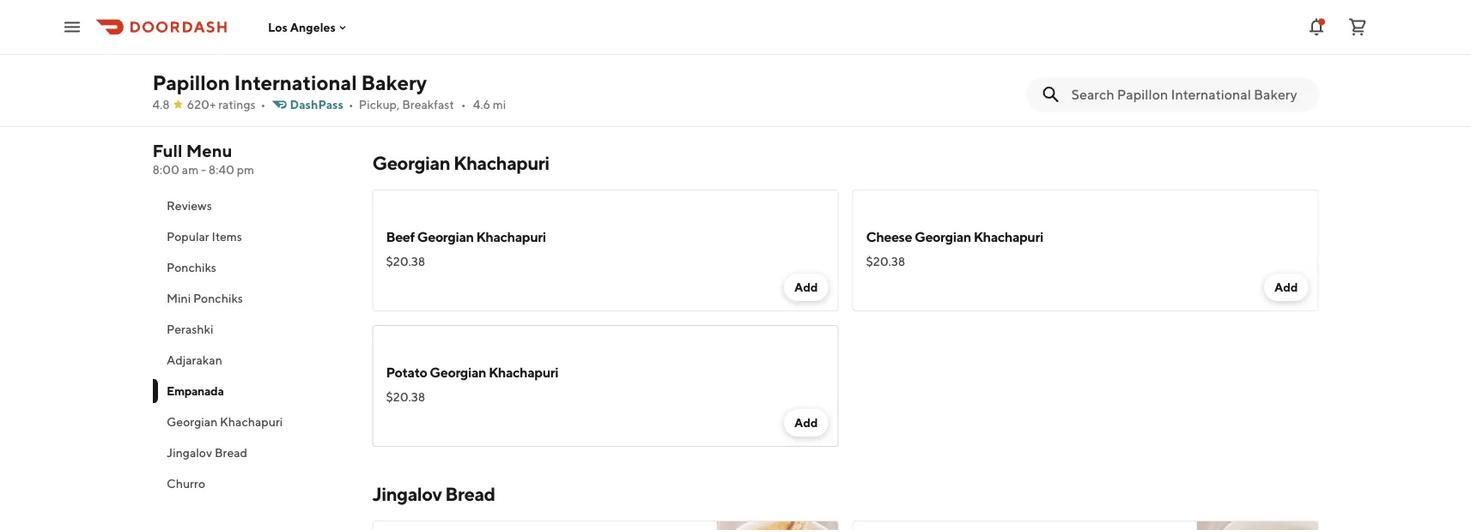 Task type: locate. For each thing, give the bounding box(es) containing it.
georgian khachapuri inside button
[[166, 415, 282, 429]]

•
[[261, 97, 266, 112], [349, 97, 354, 112], [461, 97, 466, 112]]

reviews button
[[152, 191, 352, 222]]

add button for beef georgian khachapuri
[[784, 274, 828, 301]]

full menu 8:00 am - 8:40 pm
[[152, 141, 254, 177]]

1 horizontal spatial jingalov bread
[[372, 484, 495, 506]]

georgian right potato
[[430, 365, 486, 381]]

add for potato georgian khachapuri
[[794, 416, 818, 430]]

international
[[234, 70, 357, 94]]

0 horizontal spatial jingalov bread
[[166, 446, 247, 460]]

0 vertical spatial jingalov bread
[[166, 446, 247, 460]]

churro button
[[152, 469, 352, 500]]

georgian khachapuri up jingalov bread button
[[166, 415, 282, 429]]

popular items
[[166, 230, 242, 244]]

los angeles
[[268, 20, 336, 34]]

georgian inside button
[[166, 415, 217, 429]]

add
[[794, 280, 818, 295], [1275, 280, 1298, 295], [794, 416, 818, 430]]

0 vertical spatial ponchiks
[[166, 261, 216, 275]]

0 vertical spatial bread
[[214, 446, 247, 460]]

1 horizontal spatial jingalov
[[372, 484, 442, 506]]

0 horizontal spatial bread
[[214, 446, 247, 460]]

1 vertical spatial georgian khachapuri
[[166, 415, 282, 429]]

0 horizontal spatial georgian khachapuri
[[166, 415, 282, 429]]

khachapuri inside button
[[220, 415, 282, 429]]

0 horizontal spatial •
[[261, 97, 266, 112]]

jingalov bread
[[166, 446, 247, 460], [372, 484, 495, 506]]

8:00
[[152, 163, 180, 177]]

georgian khachapuri down 4.6
[[372, 152, 550, 174]]

georgian for beef georgian khachapuri
[[417, 229, 474, 245]]

breakfast
[[402, 97, 454, 112]]

ponchiks right mini on the bottom left of page
[[193, 292, 243, 306]]

0 vertical spatial georgian khachapuri
[[372, 152, 550, 174]]

1 vertical spatial jingalov
[[372, 484, 442, 506]]

1 vertical spatial ponchiks
[[193, 292, 243, 306]]

• for pickup, breakfast • 4.6 mi
[[461, 97, 466, 112]]

0 vertical spatial jingalov
[[166, 446, 212, 460]]

add for beef georgian khachapuri
[[794, 280, 818, 295]]

ponchiks
[[166, 261, 216, 275], [193, 292, 243, 306]]

$20.38 down potato
[[386, 390, 425, 405]]

620+ ratings •
[[187, 97, 266, 112]]

georgian down empanada
[[166, 415, 217, 429]]

georgian khachapuri
[[372, 152, 550, 174], [166, 415, 282, 429]]

1 horizontal spatial •
[[349, 97, 354, 112]]

dashpass
[[290, 97, 343, 112]]

pickup, breakfast • 4.6 mi
[[359, 97, 506, 112]]

georgian
[[372, 152, 450, 174], [417, 229, 474, 245], [915, 229, 971, 245], [430, 365, 486, 381], [166, 415, 217, 429]]

bread
[[214, 446, 247, 460], [445, 484, 495, 506]]

potato
[[386, 365, 427, 381]]

1 horizontal spatial bread
[[445, 484, 495, 506]]

add button
[[784, 274, 828, 301], [1264, 274, 1309, 301], [784, 410, 828, 437]]

georgian right cheese
[[915, 229, 971, 245]]

• for 620+ ratings •
[[261, 97, 266, 112]]

dashpass •
[[290, 97, 354, 112]]

georgian down breakfast
[[372, 152, 450, 174]]

georgian for potato georgian khachapuri
[[430, 365, 486, 381]]

add button for potato georgian khachapuri
[[784, 410, 828, 437]]

2 horizontal spatial •
[[461, 97, 466, 112]]

• left pickup,
[[349, 97, 354, 112]]

bread inside button
[[214, 446, 247, 460]]

mini
[[166, 292, 190, 306]]

ponchiks down popular
[[166, 261, 216, 275]]

georgian right "beef" in the top of the page
[[417, 229, 474, 245]]

1 • from the left
[[261, 97, 266, 112]]

papillon international bakery
[[152, 70, 427, 94]]

perashki
[[166, 323, 213, 337]]

jingalov bread inside button
[[166, 446, 247, 460]]

pickup,
[[359, 97, 400, 112]]

perashki button
[[152, 314, 352, 345]]

$20.38
[[386, 255, 425, 269], [866, 255, 906, 269], [386, 390, 425, 405]]

adjarakan button
[[152, 345, 352, 376]]

1 horizontal spatial georgian khachapuri
[[372, 152, 550, 174]]

jingalov inside button
[[166, 446, 212, 460]]

khachapuri
[[454, 152, 550, 174], [476, 229, 546, 245], [974, 229, 1044, 245], [489, 365, 559, 381], [220, 415, 282, 429]]

$20.38 down "beef" in the top of the page
[[386, 255, 425, 269]]

beef
[[386, 229, 415, 245]]

Item Search search field
[[1072, 85, 1305, 104]]

notification bell image
[[1306, 17, 1327, 37]]

3 • from the left
[[461, 97, 466, 112]]

beef georgian khachapuri
[[386, 229, 546, 245]]

• left 4.6
[[461, 97, 466, 112]]

khachapuri for beef georgian khachapuri
[[476, 229, 546, 245]]

reviews
[[166, 199, 212, 213]]

2 • from the left
[[349, 97, 354, 112]]

ratings
[[218, 97, 256, 112]]

$20.38 for potato
[[386, 390, 425, 405]]

8:40
[[209, 163, 234, 177]]

popular items button
[[152, 222, 352, 253]]

khachapuri for cheese georgian khachapuri
[[974, 229, 1044, 245]]

• right ratings
[[261, 97, 266, 112]]

jingalov
[[166, 446, 212, 460], [372, 484, 442, 506]]

georgian khachapuri button
[[152, 407, 352, 438]]

0 horizontal spatial jingalov
[[166, 446, 212, 460]]

$20.38 down cheese
[[866, 255, 906, 269]]

cheese
[[866, 229, 912, 245]]



Task type: describe. For each thing, give the bounding box(es) containing it.
los
[[268, 20, 288, 34]]

$20.38 for beef
[[386, 255, 425, 269]]

items
[[211, 230, 242, 244]]

1 vertical spatial jingalov bread
[[372, 484, 495, 506]]

0 items, open order cart image
[[1348, 17, 1368, 37]]

mini ponchiks button
[[152, 283, 352, 314]]

los angeles button
[[268, 20, 350, 34]]

ponchiks inside mini ponchiks button
[[193, 292, 243, 306]]

-
[[201, 163, 206, 177]]

angeles
[[290, 20, 336, 34]]

georgian for cheese georgian khachapuri
[[915, 229, 971, 245]]

bakery
[[361, 70, 427, 94]]

1 vertical spatial bread
[[445, 484, 495, 506]]

cheese borek image
[[717, 521, 839, 531]]

jingalov bread image
[[1197, 521, 1319, 531]]

full
[[152, 141, 183, 161]]

empanada
[[166, 384, 223, 399]]

papillon
[[152, 70, 230, 94]]

adjarakan
[[166, 353, 222, 368]]

ponchiks inside ponchiks button
[[166, 261, 216, 275]]

am
[[182, 163, 199, 177]]

popular
[[166, 230, 209, 244]]

open menu image
[[62, 17, 82, 37]]

mini ponchiks
[[166, 292, 243, 306]]

potato georgian khachapuri
[[386, 365, 559, 381]]

jingalov bread button
[[152, 438, 352, 469]]

mi
[[493, 97, 506, 112]]

pm
[[237, 163, 254, 177]]

add button for cheese georgian khachapuri
[[1264, 274, 1309, 301]]

ponchiks button
[[152, 253, 352, 283]]

churro
[[166, 477, 205, 491]]

khachapuri for potato georgian khachapuri
[[489, 365, 559, 381]]

4.8
[[152, 97, 170, 112]]

add for cheese georgian khachapuri
[[1275, 280, 1298, 295]]

620+
[[187, 97, 216, 112]]

cheese georgian khachapuri
[[866, 229, 1044, 245]]

$20.38 for cheese
[[866, 255, 906, 269]]

menu
[[186, 141, 232, 161]]

4.6
[[473, 97, 490, 112]]



Task type: vqa. For each thing, say whether or not it's contained in the screenshot.
Mini
yes



